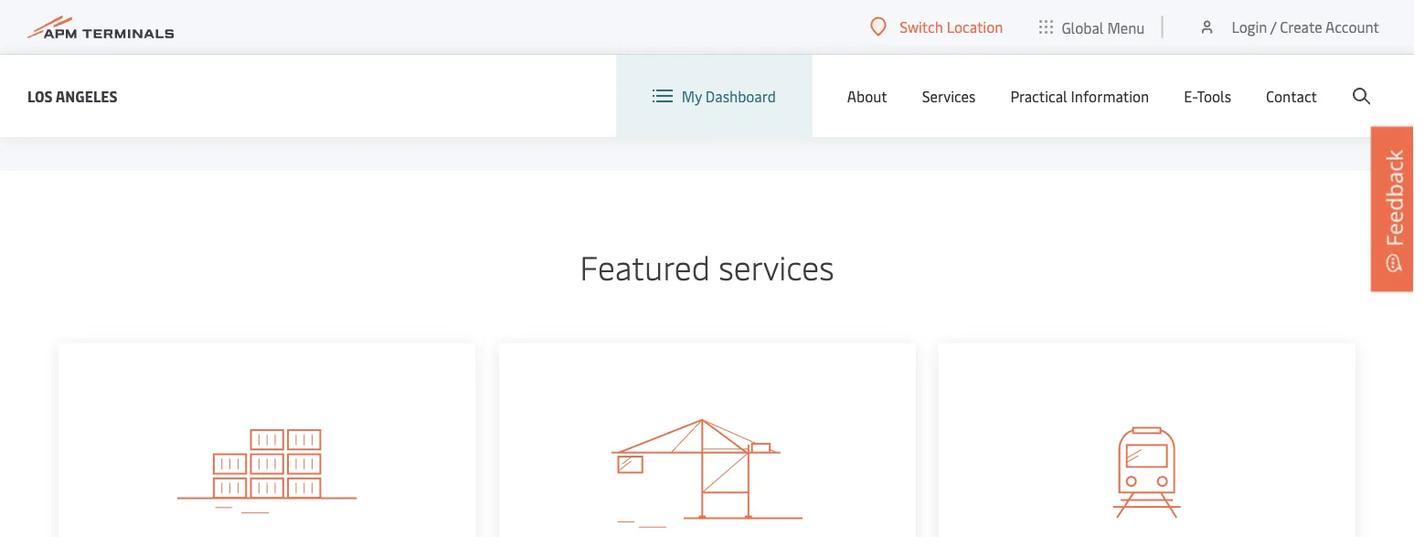 Task type: locate. For each thing, give the bounding box(es) containing it.
400
[[929, 12, 957, 32]]

operational
[[605, 12, 680, 32]]

create
[[1280, 17, 1323, 37]]

our
[[1016, 12, 1038, 32]]

pier
[[901, 12, 926, 32]]

demonstrate
[[517, 12, 601, 32]]

la orange image
[[59, 0, 480, 116]]

login
[[1232, 17, 1268, 37]]

practical
[[1011, 86, 1068, 106]]

with
[[869, 12, 897, 32]]

contact button
[[1266, 55, 1318, 137]]

to down the service
[[960, 12, 974, 32]]

companies
[[1179, 0, 1250, 9]]

los
[[27, 86, 53, 106]]

practical information button
[[1011, 55, 1150, 137]]

practical information
[[1011, 86, 1150, 106]]

los angeles
[[27, 86, 118, 106]]

featured
[[580, 245, 711, 289]]

'orange
[[542, 0, 601, 9]]

customer
[[876, 0, 938, 9]]

to left a
[[991, 0, 1005, 9]]

trucking
[[1121, 0, 1176, 9]]

apm_icons_v3_container storage link
[[59, 344, 476, 538]]

angeles
[[56, 86, 118, 106]]

provides
[[752, 0, 807, 9]]

los angeles link
[[27, 85, 118, 107]]

featured services
[[580, 245, 835, 289]]

0 horizontal spatial to
[[960, 12, 974, 32]]

program
[[692, 0, 748, 9]]

apm_icons_v3_rail image
[[990, 410, 1305, 534]]

select
[[1019, 0, 1058, 9]]

group
[[1062, 0, 1100, 9]]

learn more
[[517, 58, 593, 78]]

apm_icons_v3_quay &amp; marine link
[[499, 344, 916, 538]]

feedback
[[1379, 150, 1409, 247]]

e-tools
[[1184, 86, 1232, 106]]

more
[[558, 58, 593, 78]]

loyalty
[[645, 0, 689, 9]]

1 horizontal spatial to
[[991, 0, 1005, 9]]

our
[[517, 0, 540, 9]]

dashboard
[[706, 86, 776, 106]]

to
[[991, 0, 1005, 9], [960, 12, 974, 32]]

apm_icons_v3_container storage image
[[110, 410, 425, 534]]

mutual
[[1041, 12, 1089, 32]]

serve
[[977, 12, 1012, 32]]

location
[[947, 17, 1003, 37]]

services
[[922, 86, 976, 106]]

service
[[942, 0, 987, 9]]

account
[[1326, 17, 1380, 37]]



Task type: describe. For each thing, give the bounding box(es) containing it.
e-tools button
[[1184, 55, 1232, 137]]

0 vertical spatial to
[[991, 0, 1005, 9]]

services button
[[922, 55, 976, 137]]

that
[[1253, 0, 1280, 9]]

tools
[[1197, 86, 1232, 106]]

services
[[719, 245, 835, 289]]

global menu
[[1062, 17, 1145, 37]]

global menu button
[[1022, 0, 1164, 54]]

e-
[[1184, 86, 1197, 106]]

of
[[1104, 0, 1118, 9]]

menu
[[1108, 17, 1145, 37]]

apm_icons_v3_rail link
[[939, 344, 1356, 538]]

a
[[1008, 0, 1016, 9]]

my
[[682, 86, 702, 106]]

global
[[1062, 17, 1104, 37]]

switch
[[900, 17, 943, 37]]

information
[[1071, 86, 1150, 106]]

contact
[[1266, 86, 1318, 106]]

better.
[[1165, 12, 1208, 32]]

feedback button
[[1372, 127, 1415, 292]]

and
[[751, 12, 775, 32]]

collaboration
[[779, 12, 865, 32]]

learn
[[517, 58, 555, 78]]

switch location
[[900, 17, 1003, 37]]

apm_icons_v3_quay &amp; marine image
[[550, 410, 865, 534]]

login / create account link
[[1198, 0, 1380, 54]]

login / create account
[[1232, 17, 1380, 37]]

efficiency
[[683, 12, 747, 32]]

club'
[[604, 0, 641, 9]]

/
[[1271, 17, 1277, 37]]

our 'orange club' loyalty program provides advanced customer service to a select group of trucking companies that demonstrate operational efficiency and collaboration with pier 400 to serve our mutual customers better.
[[517, 0, 1280, 32]]

customers
[[1092, 12, 1161, 32]]

switch location button
[[871, 17, 1003, 37]]

1 vertical spatial to
[[960, 12, 974, 32]]

advanced
[[811, 0, 873, 9]]

my dashboard
[[682, 86, 776, 106]]

my dashboard button
[[653, 55, 776, 137]]



Task type: vqa. For each thing, say whether or not it's contained in the screenshot.
Map region
no



